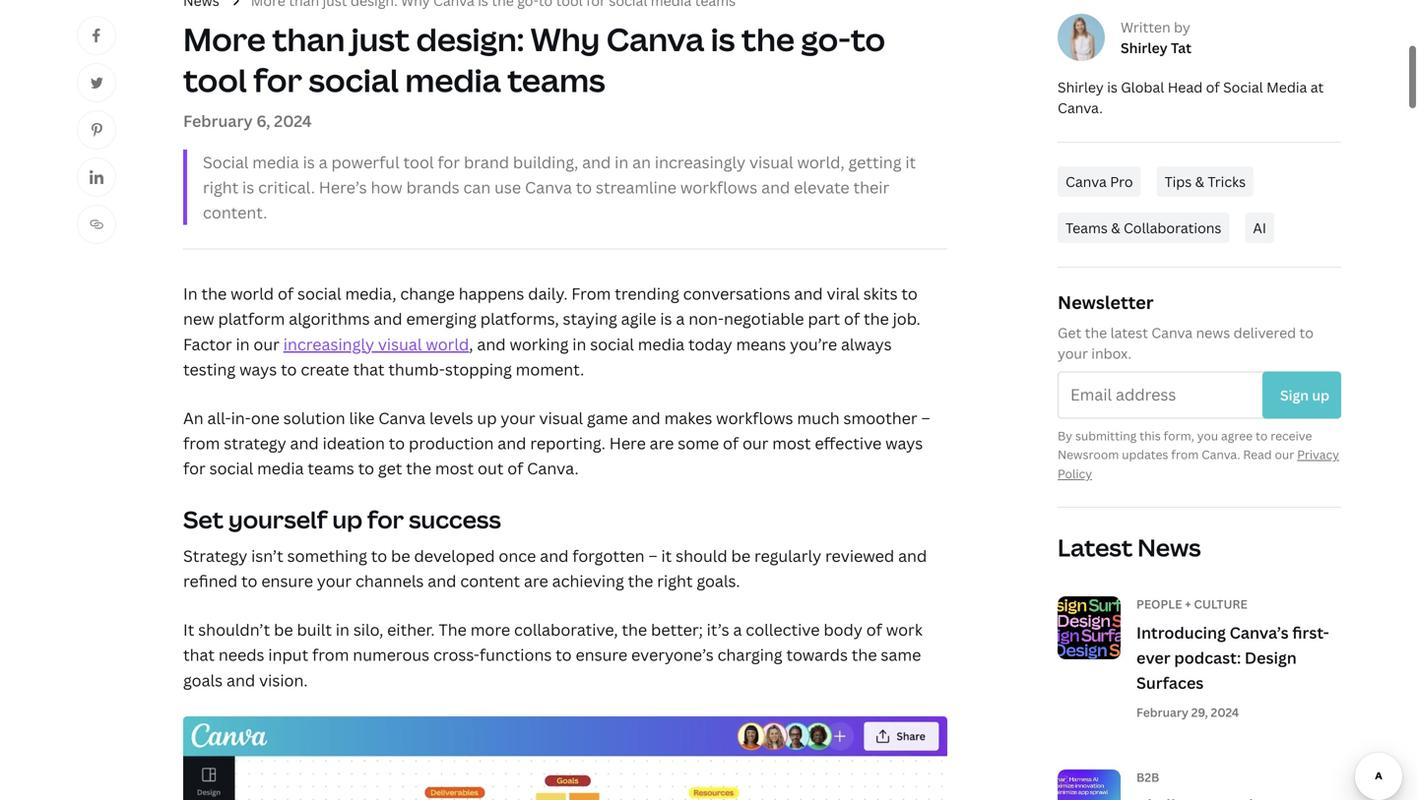 Task type: vqa. For each thing, say whether or not it's contained in the screenshot.
THE PART
yes



Task type: locate. For each thing, give the bounding box(es) containing it.
0 horizontal spatial –
[[649, 546, 658, 567]]

0 vertical spatial visual
[[750, 152, 794, 173]]

numerous
[[353, 645, 430, 666]]

means
[[736, 334, 786, 355]]

most down much
[[773, 433, 811, 454]]

a inside it shouldn't be built in silo, either. the more collaborative, the better; it's a collective body of work that needs input from numerous cross-functions to ensure everyone's charging towards the same goals and vision.
[[733, 620, 742, 641]]

a inside in the world of social media, change happens daily. from trending conversations and viral skits to new platform algorithms and emerging platforms, staying agile is a non-negotiable part of the job. factor in our
[[676, 309, 685, 330]]

from inside by submitting this form, you agree to receive newsroom updates from canva. read our
[[1172, 447, 1199, 463]]

shirley tat link
[[1121, 37, 1192, 58]]

1 vertical spatial february
[[1137, 705, 1189, 721]]

canva left 'news'
[[1152, 324, 1193, 342]]

1 vertical spatial visual
[[378, 334, 422, 355]]

0 horizontal spatial canva.
[[527, 458, 579, 479]]

1 horizontal spatial increasingly
[[655, 152, 746, 173]]

0 vertical spatial social
[[1224, 78, 1264, 97]]

2 horizontal spatial a
[[733, 620, 742, 641]]

1 vertical spatial world
[[426, 334, 469, 355]]

for up 6,
[[253, 59, 302, 102]]

0 horizontal spatial teams
[[308, 458, 354, 479]]

why
[[531, 18, 600, 61]]

0 vertical spatial tool
[[183, 59, 247, 102]]

your up reporting.
[[501, 408, 536, 429]]

in inside it shouldn't be built in silo, either. the more collaborative, the better; it's a collective body of work that needs input from numerous cross-functions to ensure everyone's charging towards the same goals and vision.
[[336, 620, 350, 641]]

happens
[[459, 283, 525, 304]]

the left go- at the top
[[742, 18, 795, 61]]

0 horizontal spatial world
[[231, 283, 274, 304]]

0 vertical spatial –
[[922, 408, 931, 429]]

your down something at the left bottom of page
[[317, 571, 352, 592]]

1 horizontal spatial up
[[477, 408, 497, 429]]

a right it's
[[733, 620, 742, 641]]

the right get
[[406, 458, 432, 479]]

– right smoother
[[922, 408, 931, 429]]

media down strategy
[[257, 458, 304, 479]]

1 vertical spatial shirley
[[1058, 78, 1104, 97]]

1 horizontal spatial 2024
[[1211, 705, 1240, 721]]

canva. up the canva pro "link"
[[1058, 99, 1103, 117]]

content.
[[203, 202, 267, 223]]

up right levels
[[477, 408, 497, 429]]

increasingly
[[655, 152, 746, 173], [283, 334, 374, 355]]

0 horizontal spatial february
[[183, 111, 253, 132]]

it
[[906, 152, 916, 173], [662, 546, 672, 567]]

february left 6,
[[183, 111, 253, 132]]

your
[[1058, 344, 1089, 363], [501, 408, 536, 429], [317, 571, 352, 592]]

non-
[[689, 309, 724, 330]]

the right "in"
[[201, 283, 227, 304]]

1 horizontal spatial that
[[353, 359, 385, 380]]

0 horizontal spatial from
[[183, 433, 220, 454]]

canva right like
[[379, 408, 426, 429]]

social up 'content.'
[[203, 152, 249, 173]]

1 horizontal spatial teams
[[508, 59, 606, 102]]

0 horizontal spatial social
[[203, 152, 249, 173]]

from inside an all-in-one solution like canva levels up your visual game and makes workflows much smoother – from strategy and ideation to production and reporting. here are some of our most effective ways for social media teams to get the most out of canva.
[[183, 433, 220, 454]]

one
[[251, 408, 280, 429]]

1 horizontal spatial a
[[676, 309, 685, 330]]

visual left world,
[[750, 152, 794, 173]]

in inside in the world of social media, change happens daily. from trending conversations and viral skits to new platform algorithms and emerging platforms, staying agile is a non-negotiable part of the job. factor in our
[[236, 334, 250, 355]]

from down built
[[312, 645, 349, 666]]

1 horizontal spatial canva.
[[1058, 99, 1103, 117]]

form,
[[1164, 428, 1195, 444]]

much
[[797, 408, 840, 429]]

once
[[499, 546, 536, 567]]

all-
[[207, 408, 231, 429]]

news
[[1197, 324, 1231, 342]]

the
[[742, 18, 795, 61], [201, 283, 227, 304], [864, 309, 889, 330], [1085, 324, 1108, 342], [406, 458, 432, 479], [628, 571, 654, 592], [622, 620, 647, 641], [852, 645, 877, 666]]

are down the "once"
[[524, 571, 549, 592]]

& right teams
[[1112, 219, 1121, 237]]

from down form,
[[1172, 447, 1199, 463]]

& inside "link"
[[1112, 219, 1121, 237]]

1 vertical spatial are
[[524, 571, 549, 592]]

canva's
[[1230, 622, 1289, 644]]

canva down building,
[[525, 177, 572, 198]]

0 horizontal spatial be
[[274, 620, 293, 641]]

working
[[510, 334, 569, 355]]

visual up reporting.
[[539, 408, 583, 429]]

the
[[439, 620, 467, 641]]

1 vertical spatial increasingly
[[283, 334, 374, 355]]

that down increasingly visual world
[[353, 359, 385, 380]]

strategy
[[183, 546, 248, 567]]

1 horizontal spatial shirley
[[1121, 38, 1168, 57]]

by
[[1174, 18, 1191, 36]]

an all-in-one solution like canva levels up your visual game and makes workflows much smoother – from strategy and ideation to production and reporting. here are some of our most effective ways for social media teams to get the most out of canva.
[[183, 408, 931, 479]]

a left non-
[[676, 309, 685, 330]]

ensure inside it shouldn't be built in silo, either. the more collaborative, the better; it's a collective body of work that needs input from numerous cross-functions to ensure everyone's charging towards the same goals and vision.
[[576, 645, 628, 666]]

0 vertical spatial that
[[353, 359, 385, 380]]

same
[[881, 645, 921, 666]]

teams down ideation
[[308, 458, 354, 479]]

canva. inside shirley is global head of social media at canva.
[[1058, 99, 1103, 117]]

be up the channels
[[391, 546, 410, 567]]

the inside "set yourself up for success strategy isn't something to be developed once and forgotten – it should be regularly reviewed and refined to ensure your channels and content are achieving the right goals."
[[628, 571, 654, 592]]

0 vertical spatial workflows
[[681, 177, 758, 198]]

increasingly visual world link
[[283, 334, 469, 355]]

collaborative,
[[514, 620, 618, 641]]

ensure down 'collaborative,'
[[576, 645, 628, 666]]

our inside by submitting this form, you agree to receive newsroom updates from canva. read our
[[1275, 447, 1295, 463]]

–
[[922, 408, 931, 429], [649, 546, 658, 567]]

0 vertical spatial 2024
[[274, 111, 312, 132]]

0 vertical spatial your
[[1058, 344, 1089, 363]]

2 horizontal spatial canva.
[[1202, 447, 1241, 463]]

that up goals
[[183, 645, 215, 666]]

1 vertical spatial that
[[183, 645, 215, 666]]

world for visual
[[426, 334, 469, 355]]

0 vertical spatial increasingly
[[655, 152, 746, 173]]

1 horizontal spatial your
[[501, 408, 536, 429]]

2 vertical spatial a
[[733, 620, 742, 641]]

for inside an all-in-one solution like canva levels up your visual game and makes workflows much smoother – from strategy and ideation to production and reporting. here are some of our most effective ways for social media teams to get the most out of canva.
[[183, 458, 206, 479]]

canva inside an all-in-one solution like canva levels up your visual game and makes workflows much smoother – from strategy and ideation to production and reporting. here are some of our most effective ways for social media teams to get the most out of canva.
[[379, 408, 426, 429]]

latest
[[1111, 324, 1149, 342]]

in left the silo,
[[336, 620, 350, 641]]

your inside "set yourself up for success strategy isn't something to be developed once and forgotten – it should be regularly reviewed and refined to ensure your channels and content are achieving the right goals."
[[317, 571, 352, 592]]

ideation
[[323, 433, 385, 454]]

workflows up some
[[716, 408, 794, 429]]

social down strategy
[[209, 458, 253, 479]]

media up critical.
[[252, 152, 299, 173]]

1 horizontal spatial are
[[650, 433, 674, 454]]

1 vertical spatial &
[[1112, 219, 1121, 237]]

a inside social media is a powerful tool for brand building, and in an increasingly visual world, getting it right is critical. here's how brands can use canva to streamline workflows and elevate their content.
[[319, 152, 328, 173]]

visual up thumb-
[[378, 334, 422, 355]]

game
[[587, 408, 628, 429]]

production
[[409, 433, 494, 454]]

1 horizontal spatial it
[[906, 152, 916, 173]]

0 vertical spatial &
[[1196, 172, 1205, 191]]

world up the platform
[[231, 283, 274, 304]]

powerful
[[332, 152, 400, 173]]

1 vertical spatial up
[[332, 504, 363, 536]]

can
[[464, 177, 491, 198]]

of down "viral"
[[844, 309, 860, 330]]

world inside in the world of social media, change happens daily. from trending conversations and viral skits to new platform algorithms and emerging platforms, staying agile is a non-negotiable part of the job. factor in our
[[231, 283, 274, 304]]

0 horizontal spatial right
[[203, 177, 239, 198]]

social inside social media is a powerful tool for brand building, and in an increasingly visual world, getting it right is critical. here's how brands can use canva to streamline workflows and elevate their content.
[[203, 152, 249, 173]]

in the world of social media, change happens daily. from trending conversations and viral skits to new platform algorithms and emerging platforms, staying agile is a non-negotiable part of the job. factor in our
[[183, 283, 921, 355]]

ensure inside "set yourself up for success strategy isn't something to be developed once and forgotten – it should be regularly reviewed and refined to ensure your channels and content are achieving the right goals."
[[261, 571, 313, 592]]

canva. down reporting.
[[527, 458, 579, 479]]

1 vertical spatial right
[[657, 571, 693, 592]]

0 vertical spatial teams
[[508, 59, 606, 102]]

social up powerful
[[309, 59, 399, 102]]

reviewed
[[826, 546, 895, 567]]

tool inside social media is a powerful tool for brand building, and in an increasingly visual world, getting it right is critical. here's how brands can use canva to streamline workflows and elevate their content.
[[403, 152, 434, 173]]

global
[[1121, 78, 1165, 97]]

here
[[610, 433, 646, 454]]

social inside in the world of social media, change happens daily. from trending conversations and viral skits to new platform algorithms and emerging platforms, staying agile is a non-negotiable part of the job. factor in our
[[298, 283, 341, 304]]

canva inside more than just design: why canva is the go-to tool for social media teams february 6, 2024
[[607, 18, 705, 61]]

to inside "newsletter get the latest canva news delivered to your inbox."
[[1300, 324, 1314, 342]]

& for teams
[[1112, 219, 1121, 237]]

the inside "newsletter get the latest canva news delivered to your inbox."
[[1085, 324, 1108, 342]]

& right tips
[[1196, 172, 1205, 191]]

2024 right 6,
[[274, 111, 312, 132]]

be
[[391, 546, 410, 567], [732, 546, 751, 567], [274, 620, 293, 641]]

1 horizontal spatial world
[[426, 334, 469, 355]]

a up here's
[[319, 152, 328, 173]]

0 horizontal spatial most
[[435, 458, 474, 479]]

– right forgotten
[[649, 546, 658, 567]]

our down the platform
[[254, 334, 280, 355]]

is inside shirley is global head of social media at canva.
[[1108, 78, 1118, 97]]

media down the agile
[[638, 334, 685, 355]]

tips & tricks
[[1165, 172, 1246, 191]]

2024 right 29, on the bottom right of the page
[[1211, 705, 1240, 721]]

from down an
[[183, 433, 220, 454]]

workflows inside an all-in-one solution like canva levels up your visual game and makes workflows much smoother – from strategy and ideation to production and reporting. here are some of our most effective ways for social media teams to get the most out of canva.
[[716, 408, 794, 429]]

be up input
[[274, 620, 293, 641]]

for inside "set yourself up for success strategy isn't something to be developed once and forgotten – it should be regularly reviewed and refined to ensure your channels and content are achieving the right goals."
[[367, 504, 404, 536]]

today
[[689, 334, 733, 355]]

1 horizontal spatial &
[[1196, 172, 1205, 191]]

our inside in the world of social media, change happens daily. from trending conversations and viral skits to new platform algorithms and emerging platforms, staying agile is a non-negotiable part of the job. factor in our
[[254, 334, 280, 355]]

in down staying
[[573, 334, 587, 355]]

than
[[272, 18, 345, 61]]

most down production
[[435, 458, 474, 479]]

in down the platform
[[236, 334, 250, 355]]

canva right why
[[607, 18, 705, 61]]

0 vertical spatial a
[[319, 152, 328, 173]]

brands
[[406, 177, 460, 198]]

go-
[[801, 18, 851, 61]]

and down the needs
[[227, 670, 255, 691]]

shirley inside shirley is global head of social media at canva.
[[1058, 78, 1104, 97]]

create
[[301, 359, 349, 380]]

canva. down you
[[1202, 447, 1241, 463]]

up up something at the left bottom of page
[[332, 504, 363, 536]]

are
[[650, 433, 674, 454], [524, 571, 549, 592]]

0 horizontal spatial 2024
[[274, 111, 312, 132]]

2 vertical spatial your
[[317, 571, 352, 592]]

right down "should"
[[657, 571, 693, 592]]

an
[[183, 408, 204, 429]]

social up algorithms
[[298, 283, 341, 304]]

change
[[400, 283, 455, 304]]

the left better;
[[622, 620, 647, 641]]

is inside in the world of social media, change happens daily. from trending conversations and viral skits to new platform algorithms and emerging platforms, staying agile is a non-negotiable part of the job. factor in our
[[660, 309, 672, 330]]

0 horizontal spatial it
[[662, 546, 672, 567]]

from
[[183, 433, 220, 454], [1172, 447, 1199, 463], [312, 645, 349, 666]]

0 horizontal spatial &
[[1112, 219, 1121, 237]]

channels
[[356, 571, 424, 592]]

right inside "set yourself up for success strategy isn't something to be developed once and forgotten – it should be regularly reviewed and refined to ensure your channels and content are achieving the right goals."
[[657, 571, 693, 592]]

effective
[[815, 433, 882, 454]]

visual
[[750, 152, 794, 173], [378, 334, 422, 355], [539, 408, 583, 429]]

that
[[353, 359, 385, 380], [183, 645, 215, 666]]

right up 'content.'
[[203, 177, 239, 198]]

0 vertical spatial most
[[773, 433, 811, 454]]

shirley is global head of social media at canva.
[[1058, 78, 1324, 117]]

ensure down isn't
[[261, 571, 313, 592]]

in
[[183, 283, 198, 304]]

ways inside an all-in-one solution like canva levels up your visual game and makes workflows much smoother – from strategy and ideation to production and reporting. here are some of our most effective ways for social media teams to get the most out of canva.
[[886, 433, 923, 454]]

teams
[[508, 59, 606, 102], [308, 458, 354, 479]]

teams up building,
[[508, 59, 606, 102]]

0 horizontal spatial are
[[524, 571, 549, 592]]

ways down smoother
[[886, 433, 923, 454]]

workflows inside social media is a powerful tool for brand building, and in an increasingly visual world, getting it right is critical. here's how brands can use canva to streamline workflows and elevate their content.
[[681, 177, 758, 198]]

0 vertical spatial right
[[203, 177, 239, 198]]

for
[[253, 59, 302, 102], [438, 152, 460, 173], [183, 458, 206, 479], [367, 504, 404, 536]]

ways right testing
[[239, 359, 277, 380]]

2 horizontal spatial from
[[1172, 447, 1199, 463]]

0 horizontal spatial up
[[332, 504, 363, 536]]

goals
[[183, 670, 223, 691]]

input
[[268, 645, 309, 666]]

of left work
[[867, 620, 883, 641]]

media inside an all-in-one solution like canva levels up your visual game and makes workflows much smoother – from strategy and ideation to production and reporting. here are some of our most effective ways for social media teams to get the most out of canva.
[[257, 458, 304, 479]]

teams inside an all-in-one solution like canva levels up your visual game and makes workflows much smoother – from strategy and ideation to production and reporting. here are some of our most effective ways for social media teams to get the most out of canva.
[[308, 458, 354, 479]]

social inside more than just design: why canva is the go-to tool for social media teams february 6, 2024
[[309, 59, 399, 102]]

0 vertical spatial up
[[477, 408, 497, 429]]

of inside shirley is global head of social media at canva.
[[1207, 78, 1220, 97]]

1 horizontal spatial ensure
[[576, 645, 628, 666]]

to inside more than just design: why canva is the go-to tool for social media teams february 6, 2024
[[851, 18, 886, 61]]

of inside it shouldn't be built in silo, either. the more collaborative, the better; it's a collective body of work that needs input from numerous cross-functions to ensure everyone's charging towards the same goals and vision.
[[867, 620, 883, 641]]

tool inside more than just design: why canva is the go-to tool for social media teams february 6, 2024
[[183, 59, 247, 102]]

february down surfaces at the right bottom of page
[[1137, 705, 1189, 721]]

streamline
[[596, 177, 677, 198]]

the down body
[[852, 645, 877, 666]]

collective
[[746, 620, 820, 641]]

it inside social media is a powerful tool for brand building, and in an increasingly visual world, getting it right is critical. here's how brands can use canva to streamline workflows and elevate their content.
[[906, 152, 916, 173]]

for down an
[[183, 458, 206, 479]]

social
[[1224, 78, 1264, 97], [203, 152, 249, 173]]

2 horizontal spatial be
[[732, 546, 751, 567]]

1 vertical spatial it
[[662, 546, 672, 567]]

0 vertical spatial it
[[906, 152, 916, 173]]

visual inside an all-in-one solution like canva levels up your visual game and makes workflows much smoother – from strategy and ideation to production and reporting. here are some of our most effective ways for social media teams to get the most out of canva.
[[539, 408, 583, 429]]

1 horizontal spatial –
[[922, 408, 931, 429]]

canva.
[[1058, 99, 1103, 117], [1202, 447, 1241, 463], [527, 458, 579, 479]]

1 vertical spatial social
[[203, 152, 249, 173]]

of right some
[[723, 433, 739, 454]]

in left an
[[615, 152, 629, 173]]

are right here
[[650, 433, 674, 454]]

policy
[[1058, 466, 1093, 482]]

written by shirley tat
[[1121, 18, 1192, 57]]

1 vertical spatial your
[[501, 408, 536, 429]]

1 horizontal spatial visual
[[539, 408, 583, 429]]

content
[[460, 571, 520, 592]]

2 horizontal spatial visual
[[750, 152, 794, 173]]

for down get
[[367, 504, 404, 536]]

new
[[183, 309, 214, 330]]

february
[[183, 111, 253, 132], [1137, 705, 1189, 721]]

delivered
[[1234, 324, 1297, 342]]

and inside , and working in social media today means you're always testing ways to create that thumb-stopping moment.
[[477, 334, 506, 355]]

workflows
[[681, 177, 758, 198], [716, 408, 794, 429]]

introducing
[[1137, 622, 1226, 644]]

1 horizontal spatial social
[[1224, 78, 1264, 97]]

the down skits
[[864, 309, 889, 330]]

2024 inside more than just design: why canva is the go-to tool for social media teams february 6, 2024
[[274, 111, 312, 132]]

0 horizontal spatial your
[[317, 571, 352, 592]]

0 horizontal spatial that
[[183, 645, 215, 666]]

0 vertical spatial ensure
[[261, 571, 313, 592]]

1 vertical spatial ensure
[[576, 645, 628, 666]]

canva left "pro"
[[1066, 172, 1107, 191]]

just
[[351, 18, 410, 61]]

0 vertical spatial ways
[[239, 359, 277, 380]]

media
[[405, 59, 501, 102], [252, 152, 299, 173], [638, 334, 685, 355], [257, 458, 304, 479]]

0 vertical spatial are
[[650, 433, 674, 454]]

our down receive
[[1275, 447, 1295, 463]]

it left "should"
[[662, 546, 672, 567]]

media up brand
[[405, 59, 501, 102]]

2 horizontal spatial your
[[1058, 344, 1089, 363]]

media inside more than just design: why canva is the go-to tool for social media teams february 6, 2024
[[405, 59, 501, 102]]

workflows right streamline
[[681, 177, 758, 198]]

shirley down written
[[1121, 38, 1168, 57]]

and left an
[[582, 152, 611, 173]]

head
[[1168, 78, 1203, 97]]

visual inside social media is a powerful tool for brand building, and in an increasingly visual world, getting it right is critical. here's how brands can use canva to streamline workflows and elevate their content.
[[750, 152, 794, 173]]

0 horizontal spatial ensure
[[261, 571, 313, 592]]

of right the head
[[1207, 78, 1220, 97]]

0 vertical spatial february
[[183, 111, 253, 132]]

0 horizontal spatial visual
[[378, 334, 422, 355]]

2 horizontal spatial our
[[1275, 447, 1295, 463]]

1 horizontal spatial our
[[743, 433, 769, 454]]

and right ,
[[477, 334, 506, 355]]

the up inbox.
[[1085, 324, 1108, 342]]

increasingly right an
[[655, 152, 746, 173]]

0 horizontal spatial a
[[319, 152, 328, 173]]

2 vertical spatial visual
[[539, 408, 583, 429]]

up inside an all-in-one solution like canva levels up your visual game and makes workflows much smoother – from strategy and ideation to production and reporting. here are some of our most effective ways for social media teams to get the most out of canva.
[[477, 408, 497, 429]]

1 vertical spatial workflows
[[716, 408, 794, 429]]

0 vertical spatial shirley
[[1121, 38, 1168, 57]]

0 horizontal spatial shirley
[[1058, 78, 1104, 97]]

world down emerging
[[426, 334, 469, 355]]

1 vertical spatial teams
[[308, 458, 354, 479]]

our right some
[[743, 433, 769, 454]]

1 vertical spatial tool
[[403, 152, 434, 173]]

is inside more than just design: why canva is the go-to tool for social media teams february 6, 2024
[[711, 18, 735, 61]]

1 vertical spatial –
[[649, 546, 658, 567]]

0 vertical spatial world
[[231, 283, 274, 304]]

1 vertical spatial ways
[[886, 433, 923, 454]]

1 horizontal spatial right
[[657, 571, 693, 592]]

1 vertical spatial 2024
[[1211, 705, 1240, 721]]

be up goals.
[[732, 546, 751, 567]]

social down staying
[[590, 334, 634, 355]]

the down forgotten
[[628, 571, 654, 592]]

ways
[[239, 359, 277, 380], [886, 433, 923, 454]]

it right 'getting'
[[906, 152, 916, 173]]

more
[[183, 18, 266, 61]]

1 horizontal spatial from
[[312, 645, 349, 666]]

canva inside "link"
[[1066, 172, 1107, 191]]

1 horizontal spatial tool
[[403, 152, 434, 173]]

shirley left global
[[1058, 78, 1104, 97]]

0 horizontal spatial tool
[[183, 59, 247, 102]]



Task type: describe. For each thing, give the bounding box(es) containing it.
refined
[[183, 571, 238, 592]]

an
[[633, 152, 651, 173]]

to inside it shouldn't be built in silo, either. the more collaborative, the better; it's a collective body of work that needs input from numerous cross-functions to ensure everyone's charging towards the same goals and vision.
[[556, 645, 572, 666]]

thumb-
[[388, 359, 445, 380]]

latest
[[1058, 532, 1133, 564]]

updates
[[1122, 447, 1169, 463]]

tips
[[1165, 172, 1192, 191]]

it
[[183, 620, 194, 641]]

getting
[[849, 152, 902, 173]]

it inside "set yourself up for success strategy isn't something to be developed once and forgotten – it should be regularly reviewed and refined to ensure your channels and content are achieving the right goals."
[[662, 546, 672, 567]]

black background with words design surfaces repeated in bright colours image
[[1058, 597, 1121, 660]]

social inside shirley is global head of social media at canva.
[[1224, 78, 1264, 97]]

written
[[1121, 18, 1171, 36]]

set yourself up for success strategy isn't something to be developed once and forgotten – it should be regularly reviewed and refined to ensure your channels and content are achieving the right goals.
[[183, 504, 927, 592]]

+
[[1185, 597, 1192, 613]]

social media is a powerful tool for brand building, and in an increasingly visual world, getting it right is critical. here's how brands can use canva to streamline workflows and elevate their content.
[[203, 152, 916, 223]]

media,
[[345, 283, 397, 304]]

canva inside "newsletter get the latest canva news delivered to your inbox."
[[1152, 324, 1193, 342]]

newsletter get the latest canva news delivered to your inbox.
[[1058, 291, 1314, 363]]

receive
[[1271, 428, 1313, 444]]

that inside it shouldn't be built in silo, either. the more collaborative, the better; it's a collective body of work that needs input from numerous cross-functions to ensure everyone's charging towards the same goals and vision.
[[183, 645, 215, 666]]

design
[[1245, 648, 1297, 669]]

platforms,
[[481, 309, 559, 330]]

conversations
[[683, 283, 791, 304]]

,
[[469, 334, 473, 355]]

surfaces
[[1137, 673, 1204, 694]]

submitting
[[1076, 428, 1137, 444]]

emerging
[[406, 309, 477, 330]]

teams
[[1066, 219, 1108, 237]]

right inside social media is a powerful tool for brand building, and in an increasingly visual world, getting it right is critical. here's how brands can use canva to streamline workflows and elevate their content.
[[203, 177, 239, 198]]

the inside more than just design: why canva is the go-to tool for social media teams february 6, 2024
[[742, 18, 795, 61]]

building,
[[513, 152, 579, 173]]

increasingly inside social media is a powerful tool for brand building, and in an increasingly visual world, getting it right is critical. here's how brands can use canva to streamline workflows and elevate their content.
[[655, 152, 746, 173]]

always
[[841, 334, 892, 355]]

part
[[808, 309, 840, 330]]

more than just design: why canva is the go-to tool for social media teams february 6, 2024
[[183, 18, 886, 132]]

from
[[572, 283, 611, 304]]

b2b link
[[1058, 770, 1342, 801]]

and up out
[[498, 433, 527, 454]]

achieving
[[552, 571, 624, 592]]

for inside more than just design: why canva is the go-to tool for social media teams february 6, 2024
[[253, 59, 302, 102]]

canva. inside an all-in-one solution like canva levels up your visual game and makes workflows much smoother – from strategy and ideation to production and reporting. here are some of our most effective ways for social media teams to get the most out of canva.
[[527, 458, 579, 479]]

1 horizontal spatial be
[[391, 546, 410, 567]]

stopping
[[445, 359, 512, 380]]

agile
[[621, 309, 657, 330]]

work
[[886, 620, 923, 641]]

– inside "set yourself up for success strategy isn't something to be developed once and forgotten – it should be regularly reviewed and refined to ensure your channels and content are achieving the right goals."
[[649, 546, 658, 567]]

needs
[[219, 645, 265, 666]]

are inside "set yourself up for success strategy isn't something to be developed once and forgotten – it should be regularly reviewed and refined to ensure your channels and content are achieving the right goals."
[[524, 571, 549, 592]]

trending
[[615, 283, 680, 304]]

cross-
[[433, 645, 480, 666]]

solution
[[284, 408, 346, 429]]

staying
[[563, 309, 618, 330]]

of up the platform
[[278, 283, 294, 304]]

from inside it shouldn't be built in silo, either. the more collaborative, the better; it's a collective body of work that needs input from numerous cross-functions to ensure everyone's charging towards the same goals and vision.
[[312, 645, 349, 666]]

newsroom
[[1058, 447, 1119, 463]]

the inside an all-in-one solution like canva levels up your visual game and makes workflows much smoother – from strategy and ideation to production and reporting. here are some of our most effective ways for social media teams to get the most out of canva.
[[406, 458, 432, 479]]

world for the
[[231, 283, 274, 304]]

newsletter
[[1058, 291, 1154, 315]]

job.
[[893, 309, 921, 330]]

and down developed
[[428, 571, 457, 592]]

built
[[297, 620, 332, 641]]

towards
[[787, 645, 848, 666]]

and right the "once"
[[540, 546, 569, 567]]

and up part
[[794, 283, 823, 304]]

our inside an all-in-one solution like canva levels up your visual game and makes workflows much smoother – from strategy and ideation to production and reporting. here are some of our most effective ways for social media teams to get the most out of canva.
[[743, 433, 769, 454]]

some
[[678, 433, 719, 454]]

ways inside , and working in social media today means you're always testing ways to create that thumb-stopping moment.
[[239, 359, 277, 380]]

levels
[[430, 408, 473, 429]]

read
[[1244, 447, 1272, 463]]

here's
[[319, 177, 367, 198]]

and up increasingly visual world
[[374, 309, 403, 330]]

this
[[1140, 428, 1161, 444]]

your inside an all-in-one solution like canva levels up your visual game and makes workflows much smoother – from strategy and ideation to production and reporting. here are some of our most effective ways for social media teams to get the most out of canva.
[[501, 408, 536, 429]]

canva inside social media is a powerful tool for brand building, and in an increasingly visual world, getting it right is critical. here's how brands can use canva to streamline workflows and elevate their content.
[[525, 177, 572, 198]]

to inside in the world of social media, change happens daily. from trending conversations and viral skits to new platform algorithms and emerging platforms, staying agile is a non-negotiable part of the job. factor in our
[[902, 283, 918, 304]]

that inside , and working in social media today means you're always testing ways to create that thumb-stopping moment.
[[353, 359, 385, 380]]

shirley inside written by shirley tat
[[1121, 38, 1168, 57]]

in inside social media is a powerful tool for brand building, and in an increasingly visual world, getting it right is critical. here's how brands can use canva to streamline workflows and elevate their content.
[[615, 152, 629, 173]]

should
[[676, 546, 728, 567]]

social inside , and working in social media today means you're always testing ways to create that thumb-stopping moment.
[[590, 334, 634, 355]]

regularly
[[755, 546, 822, 567]]

for inside social media is a powerful tool for brand building, and in an increasingly visual world, getting it right is critical. here's how brands can use canva to streamline workflows and elevate their content.
[[438, 152, 460, 173]]

privacy policy link
[[1058, 447, 1340, 482]]

and right reviewed
[[899, 546, 927, 567]]

and down solution
[[290, 433, 319, 454]]

smoother
[[844, 408, 918, 429]]

people + culture introducing canva's first- ever podcast: design surfaces
[[1137, 597, 1330, 694]]

goals.
[[697, 571, 740, 592]]

negotiable
[[724, 309, 804, 330]]

forgotten
[[573, 546, 645, 567]]

29,
[[1192, 705, 1209, 721]]

teams inside more than just design: why canva is the go-to tool for social media teams february 6, 2024
[[508, 59, 606, 102]]

platform
[[218, 309, 285, 330]]

be inside it shouldn't be built in silo, either. the more collaborative, the better; it's a collective body of work that needs input from numerous cross-functions to ensure everyone's charging towards the same goals and vision.
[[274, 620, 293, 641]]

1 horizontal spatial february
[[1137, 705, 1189, 721]]

& for tips
[[1196, 172, 1205, 191]]

of right out
[[508, 458, 523, 479]]

better;
[[651, 620, 703, 641]]

to inside by submitting this form, you agree to receive newsroom updates from canva. read our
[[1256, 428, 1268, 444]]

privacy
[[1298, 447, 1340, 463]]

1 horizontal spatial most
[[773, 433, 811, 454]]

by submitting this form, you agree to receive newsroom updates from canva. read our
[[1058, 428, 1313, 463]]

– inside an all-in-one solution like canva levels up your visual game and makes workflows much smoother – from strategy and ideation to production and reporting. here are some of our most effective ways for social media teams to get the most out of canva.
[[922, 408, 931, 429]]

media inside social media is a powerful tool for brand building, and in an increasingly visual world, getting it right is critical. here's how brands can use canva to streamline workflows and elevate their content.
[[252, 152, 299, 173]]

yourself
[[229, 504, 328, 536]]

1 vertical spatial most
[[435, 458, 474, 479]]

your inside "newsletter get the latest canva news delivered to your inbox."
[[1058, 344, 1089, 363]]

isn't
[[251, 546, 284, 567]]

and up here
[[632, 408, 661, 429]]

Email address email field
[[1058, 372, 1271, 419]]

and left elevate
[[762, 177, 790, 198]]

set
[[183, 504, 224, 536]]

it shouldn't be built in silo, either. the more collaborative, the better; it's a collective body of work that needs input from numerous cross-functions to ensure everyone's charging towards the same goals and vision.
[[183, 620, 923, 691]]

by
[[1058, 428, 1073, 444]]

february 29, 2024
[[1137, 705, 1240, 721]]

at
[[1311, 78, 1324, 97]]

out
[[478, 458, 504, 479]]

daily.
[[528, 283, 568, 304]]

canva. inside by submitting this form, you agree to receive newsroom updates from canva. read our
[[1202, 447, 1241, 463]]

world,
[[797, 152, 845, 173]]

february inside more than just design: why canva is the go-to tool for social media teams february 6, 2024
[[183, 111, 253, 132]]

moment.
[[516, 359, 584, 380]]

privacy policy
[[1058, 447, 1340, 482]]

0 horizontal spatial increasingly
[[283, 334, 374, 355]]

news
[[1138, 532, 1202, 564]]

tricks
[[1208, 172, 1246, 191]]

viral
[[827, 283, 860, 304]]

first-
[[1293, 622, 1330, 644]]

to inside social media is a powerful tool for brand building, and in an increasingly visual world, getting it right is critical. here's how brands can use canva to streamline workflows and elevate their content.
[[576, 177, 592, 198]]

up inside "set yourself up for success strategy isn't something to be developed once and forgotten – it should be regularly reviewed and refined to ensure your channels and content are achieving the right goals."
[[332, 504, 363, 536]]

and inside it shouldn't be built in silo, either. the more collaborative, the better; it's a collective body of work that needs input from numerous cross-functions to ensure everyone's charging towards the same goals and vision.
[[227, 670, 255, 691]]

media inside , and working in social media today means you're always testing ways to create that thumb-stopping moment.
[[638, 334, 685, 355]]

canva pro
[[1066, 172, 1134, 191]]

to inside , and working in social media today means you're always testing ways to create that thumb-stopping moment.
[[281, 359, 297, 380]]

social inside an all-in-one solution like canva levels up your visual game and makes workflows much smoother – from strategy and ideation to production and reporting. here are some of our most effective ways for social media teams to get the most out of canva.
[[209, 458, 253, 479]]

are inside an all-in-one solution like canva levels up your visual game and makes workflows much smoother – from strategy and ideation to production and reporting. here are some of our most effective ways for social media teams to get the most out of canva.
[[650, 433, 674, 454]]

in inside , and working in social media today means you're always testing ways to create that thumb-stopping moment.
[[573, 334, 587, 355]]



